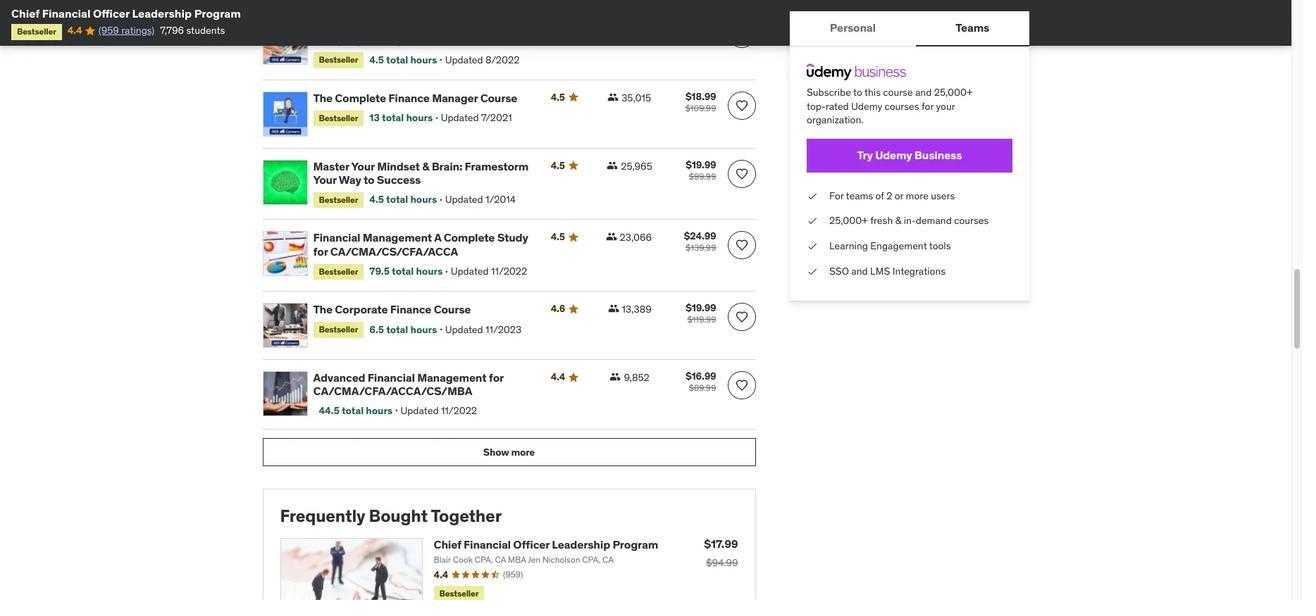 Task type: locate. For each thing, give the bounding box(es) containing it.
1 horizontal spatial and
[[915, 86, 931, 99]]

& left analysis:
[[412, 19, 419, 33]]

$17.99 $94.99
[[704, 537, 738, 569]]

1 horizontal spatial courses
[[954, 214, 989, 227]]

0 vertical spatial chief
[[11, 6, 40, 20]]

officer up jen
[[513, 537, 550, 552]]

1 vertical spatial 11/2022
[[441, 404, 477, 417]]

1 vertical spatial to
[[364, 173, 375, 187]]

xsmall image left 23,066
[[606, 231, 617, 243]]

complete
[[335, 91, 386, 105], [444, 231, 495, 245]]

chief for chief financial officer leadership program blair cook cpa, ca mba jen nicholson cpa, ca
[[434, 537, 461, 552]]

bestseller for financial planning & analysis: building a company's budget
[[319, 54, 358, 65]]

hours down financial management a complete study for ca/cma/cs/cfa/acca link
[[416, 265, 443, 278]]

financial for advanced financial management for ca/cma/cfa/acca/cs/mba
[[368, 371, 415, 385]]

1 vertical spatial management
[[417, 371, 487, 385]]

0 vertical spatial course
[[480, 91, 517, 105]]

0 vertical spatial 4.5 total hours
[[369, 53, 437, 66]]

cpa, right nicholson
[[582, 555, 600, 565]]

1 horizontal spatial 25,000+
[[934, 86, 973, 99]]

course
[[480, 91, 517, 105], [434, 302, 471, 317]]

0 vertical spatial leadership
[[132, 6, 192, 20]]

1 horizontal spatial officer
[[513, 537, 550, 552]]

to left this on the right top of page
[[853, 86, 862, 99]]

hours down master your mindset & brain: framestorm your way to success link
[[410, 193, 437, 206]]

complete up 13
[[335, 91, 386, 105]]

officer up (959
[[93, 6, 130, 20]]

mba
[[508, 555, 526, 565]]

4.4 for (959)
[[434, 568, 448, 581]]

management inside financial management a complete study for ca/cma/cs/cfa/acca
[[363, 231, 432, 245]]

4.4 down 4.6
[[551, 371, 565, 383]]

manager
[[432, 91, 478, 105]]

total down the success
[[386, 193, 408, 206]]

2 horizontal spatial 4.4
[[551, 371, 565, 383]]

hours for &
[[410, 193, 437, 206]]

13 total hours
[[369, 112, 433, 124]]

more right or
[[906, 189, 928, 202]]

ca/cma/cs/cfa/acca
[[330, 244, 458, 258]]

& left brain:
[[422, 159, 429, 173]]

1 horizontal spatial ca
[[603, 555, 614, 565]]

1 vertical spatial $19.99
[[686, 302, 716, 314]]

1 vertical spatial updated 11/2022
[[401, 404, 477, 417]]

courses right the demand
[[954, 214, 989, 227]]

0 vertical spatial complete
[[335, 91, 386, 105]]

your left way
[[313, 173, 337, 187]]

frequently
[[280, 505, 365, 527]]

total right 44.5
[[342, 404, 364, 417]]

updated left 1/2014
[[445, 193, 483, 206]]

1 horizontal spatial 11/2022
[[491, 265, 527, 278]]

0 vertical spatial udemy
[[851, 100, 882, 112]]

total down budget
[[386, 53, 408, 66]]

0 horizontal spatial courses
[[884, 100, 919, 112]]

35,015
[[622, 91, 651, 104]]

teams button
[[915, 11, 1029, 45]]

2
[[886, 189, 892, 202]]

program for chief financial officer leadership program
[[194, 6, 241, 20]]

0 horizontal spatial officer
[[93, 6, 130, 20]]

0 horizontal spatial &
[[412, 19, 419, 33]]

0 vertical spatial 25,000+
[[934, 86, 973, 99]]

2 wishlist image from the top
[[735, 238, 749, 253]]

management down updated 11/2023
[[417, 371, 487, 385]]

updated
[[445, 53, 483, 66], [441, 112, 479, 124], [445, 193, 483, 206], [451, 265, 489, 278], [445, 323, 483, 336], [401, 404, 439, 417]]

2 the from the top
[[313, 302, 333, 317]]

1 horizontal spatial program
[[613, 537, 658, 552]]

xsmall image for 25,000+ fresh & in-demand courses
[[807, 214, 818, 228]]

xsmall image left "9,852" on the bottom left of page
[[610, 372, 621, 383]]

bestseller for financial management a complete study for ca/cma/cs/cfa/acca
[[319, 266, 358, 277]]

2 horizontal spatial &
[[895, 214, 901, 227]]

to right way
[[364, 173, 375, 187]]

0 vertical spatial &
[[412, 19, 419, 33]]

wishlist image right $119.99
[[735, 310, 749, 324]]

& for 25,000+
[[895, 214, 901, 227]]

1 horizontal spatial for
[[489, 371, 504, 385]]

1 vertical spatial program
[[613, 537, 658, 552]]

ca right nicholson
[[603, 555, 614, 565]]

bought
[[369, 505, 428, 527]]

leadership up nicholson
[[552, 537, 610, 552]]

leadership inside chief financial officer leadership program blair cook cpa, ca mba jen nicholson cpa, ca
[[552, 537, 610, 552]]

to
[[853, 86, 862, 99], [364, 173, 375, 187]]

financial
[[42, 6, 91, 20], [313, 19, 360, 33], [313, 231, 360, 245], [368, 371, 415, 385], [464, 537, 511, 552]]

success
[[377, 173, 421, 187]]

udemy
[[851, 100, 882, 112], [875, 148, 912, 162]]

1 vertical spatial &
[[422, 159, 429, 173]]

2 vertical spatial for
[[489, 371, 504, 385]]

courses down course in the top of the page
[[884, 100, 919, 112]]

4.5 total hours
[[369, 53, 437, 66], [369, 193, 437, 206]]

your right master
[[351, 159, 375, 173]]

0 vertical spatial officer
[[93, 6, 130, 20]]

1 horizontal spatial course
[[480, 91, 517, 105]]

1 vertical spatial chief
[[434, 537, 461, 552]]

and
[[915, 86, 931, 99], [851, 265, 868, 277]]

show
[[483, 446, 509, 458]]

1 ca from the left
[[495, 555, 506, 565]]

$18.99 $109.99
[[685, 90, 716, 113]]

1 vertical spatial officer
[[513, 537, 550, 552]]

management up 79.5 total hours
[[363, 231, 432, 245]]

wishlist image right $89.99
[[735, 379, 749, 393]]

leadership up 7,796
[[132, 6, 192, 20]]

1 wishlist image from the top
[[735, 167, 749, 181]]

courses
[[884, 100, 919, 112], [954, 214, 989, 227]]

wishlist image right $139.99
[[735, 238, 749, 253]]

0 vertical spatial updated 11/2022
[[451, 265, 527, 278]]

hours down the financial planning & analysis: building a company's budget link
[[410, 53, 437, 66]]

sso
[[829, 265, 849, 277]]

chief financial officer leadership program link
[[434, 537, 658, 552]]

xsmall image for 25,965
[[607, 160, 618, 171]]

brain:
[[432, 159, 462, 173]]

for inside financial management a complete study for ca/cma/cs/cfa/acca
[[313, 244, 328, 258]]

officer inside chief financial officer leadership program blair cook cpa, ca mba jen nicholson cpa, ca
[[513, 537, 550, 552]]

xsmall image left 13,389
[[608, 303, 619, 314]]

the
[[313, 91, 333, 105], [313, 302, 333, 317]]

0 horizontal spatial for
[[313, 244, 328, 258]]

$24.99 $139.99
[[684, 230, 716, 253]]

updated for building
[[445, 53, 483, 66]]

updated 11/2023
[[445, 323, 522, 336]]

complete right 'a' on the top of the page
[[444, 231, 495, 245]]

0 horizontal spatial cpa,
[[475, 555, 493, 565]]

total right 13
[[382, 112, 404, 124]]

ca left mba
[[495, 555, 506, 565]]

0 horizontal spatial 25,000+
[[829, 214, 868, 227]]

11/2022 down study
[[491, 265, 527, 278]]

updated 8/2022
[[445, 53, 520, 66]]

xsmall image left fresh
[[807, 214, 818, 228]]

&
[[412, 19, 419, 33], [422, 159, 429, 173], [895, 214, 901, 227]]

master your mindset & brain: framestorm your way to success
[[313, 159, 529, 187]]

0 horizontal spatial 11/2022
[[441, 404, 477, 417]]

1 vertical spatial finance
[[390, 302, 431, 317]]

hours down the complete finance manager course link
[[406, 112, 433, 124]]

ca
[[495, 555, 506, 565], [603, 555, 614, 565]]

xsmall image
[[607, 160, 618, 171], [807, 214, 818, 228], [807, 265, 818, 278], [608, 303, 619, 314]]

updated down manager
[[441, 112, 479, 124]]

updated 7/2021
[[441, 112, 512, 124]]

$109.99
[[685, 103, 716, 113]]

11/2022 down advanced financial management for ca/cma/cfa/acca/cs/mba link
[[441, 404, 477, 417]]

finance up 13 total hours
[[388, 91, 430, 105]]

chief inside chief financial officer leadership program blair cook cpa, ca mba jen nicholson cpa, ca
[[434, 537, 461, 552]]

1 vertical spatial complete
[[444, 231, 495, 245]]

1 horizontal spatial 4.4
[[434, 568, 448, 581]]

$19.99 down $139.99
[[686, 302, 716, 314]]

program for chief financial officer leadership program blair cook cpa, ca mba jen nicholson cpa, ca
[[613, 537, 658, 552]]

0 vertical spatial program
[[194, 6, 241, 20]]

79.5 total hours
[[369, 265, 443, 278]]

wishlist image right $99.99
[[735, 167, 749, 181]]

4.4 down blair
[[434, 568, 448, 581]]

updated 11/2022 down study
[[451, 265, 527, 278]]

xsmall image
[[608, 91, 619, 103], [807, 189, 818, 203], [606, 231, 617, 243], [807, 240, 818, 253], [610, 372, 621, 383]]

more inside button
[[511, 446, 535, 458]]

updated 11/2022 down advanced financial management for ca/cma/cfa/acca/cs/mba link
[[401, 404, 477, 417]]

xsmall image left for
[[807, 189, 818, 203]]

integrations
[[892, 265, 945, 277]]

program
[[194, 6, 241, 20], [613, 537, 658, 552]]

framestorm
[[465, 159, 529, 173]]

1 horizontal spatial your
[[351, 159, 375, 173]]

teams
[[955, 21, 989, 35]]

1 vertical spatial leadership
[[552, 537, 610, 552]]

1 horizontal spatial chief
[[434, 537, 461, 552]]

4.4 for (959 ratings)
[[67, 24, 82, 37]]

1 horizontal spatial &
[[422, 159, 429, 173]]

44.5
[[319, 404, 340, 417]]

$94.99
[[706, 556, 738, 569]]

wishlist image
[[735, 167, 749, 181], [735, 379, 749, 393]]

xsmall image left 35,015
[[608, 91, 619, 103]]

xsmall image left sso
[[807, 265, 818, 278]]

and inside subscribe to this course and 25,000+ top‑rated udemy courses for your organization.
[[915, 86, 931, 99]]

0 vertical spatial for
[[921, 100, 933, 112]]

corporate
[[335, 302, 388, 317]]

0 horizontal spatial ca
[[495, 555, 506, 565]]

total
[[386, 53, 408, 66], [382, 112, 404, 124], [386, 193, 408, 206], [392, 265, 414, 278], [386, 323, 408, 336], [342, 404, 364, 417]]

$19.99 for the corporate finance course
[[686, 302, 716, 314]]

79.5
[[369, 265, 390, 278]]

1 horizontal spatial to
[[853, 86, 862, 99]]

hours for complete
[[416, 265, 443, 278]]

0 horizontal spatial complete
[[335, 91, 386, 105]]

hours down the corporate finance course link
[[410, 323, 437, 336]]

1 vertical spatial and
[[851, 265, 868, 277]]

1 vertical spatial wishlist image
[[735, 379, 749, 393]]

financial for chief financial officer leadership program blair cook cpa, ca mba jen nicholson cpa, ca
[[464, 537, 511, 552]]

$16.99 $89.99
[[686, 370, 716, 393]]

0 horizontal spatial 4.4
[[67, 24, 82, 37]]

the left corporate
[[313, 302, 333, 317]]

1 vertical spatial more
[[511, 446, 535, 458]]

0 horizontal spatial your
[[313, 173, 337, 187]]

udemy business image
[[807, 63, 906, 80]]

course up 7/2021
[[480, 91, 517, 105]]

your
[[351, 159, 375, 173], [313, 173, 337, 187]]

total right 6.5
[[386, 323, 408, 336]]

1 $19.99 from the top
[[686, 158, 716, 171]]

0 vertical spatial wishlist image
[[735, 167, 749, 181]]

xsmall image for sso and lms integrations
[[807, 265, 818, 278]]

0 horizontal spatial more
[[511, 446, 535, 458]]

0 vertical spatial 4.4
[[67, 24, 82, 37]]

more right show
[[511, 446, 535, 458]]

more
[[906, 189, 928, 202], [511, 446, 535, 458]]

2 horizontal spatial for
[[921, 100, 933, 112]]

udemy down this on the right top of page
[[851, 100, 882, 112]]

0 vertical spatial management
[[363, 231, 432, 245]]

2 $19.99 from the top
[[686, 302, 716, 314]]

$19.99 down $109.99
[[686, 158, 716, 171]]

udemy right try
[[875, 148, 912, 162]]

1 horizontal spatial complete
[[444, 231, 495, 245]]

for inside subscribe to this course and 25,000+ top‑rated udemy courses for your organization.
[[921, 100, 933, 112]]

1 vertical spatial 25,000+
[[829, 214, 868, 227]]

xsmall image left 25,965
[[607, 160, 618, 171]]

financial for chief financial officer leadership program
[[42, 6, 91, 20]]

course up updated 11/2023
[[434, 302, 471, 317]]

7,796
[[160, 24, 184, 37]]

$19.99 $119.99
[[686, 302, 716, 325]]

1 vertical spatial courses
[[954, 214, 989, 227]]

0 vertical spatial and
[[915, 86, 931, 99]]

& for financial
[[412, 19, 419, 33]]

leadership for chief financial officer leadership program
[[132, 6, 192, 20]]

2 wishlist image from the top
[[735, 379, 749, 393]]

and right sso
[[851, 265, 868, 277]]

11/2022 for 79.5 total hours
[[491, 265, 527, 278]]

& left in-
[[895, 214, 901, 227]]

4.5 for the complete finance manager course
[[551, 91, 565, 103]]

updated left "8/2022"
[[445, 53, 483, 66]]

0 horizontal spatial program
[[194, 6, 241, 20]]

xsmall image for advanced financial management for ca/cma/cfa/acca/cs/mba
[[610, 372, 621, 383]]

nicholson
[[543, 555, 580, 565]]

2 vertical spatial 4.4
[[434, 568, 448, 581]]

1 vertical spatial course
[[434, 302, 471, 317]]

0 horizontal spatial chief
[[11, 6, 40, 20]]

0 vertical spatial 11/2022
[[491, 265, 527, 278]]

advanced
[[313, 371, 365, 385]]

program inside chief financial officer leadership program blair cook cpa, ca mba jen nicholson cpa, ca
[[613, 537, 658, 552]]

wishlist image
[[735, 98, 749, 113], [735, 238, 749, 253], [735, 310, 749, 324]]

4.4 left (959
[[67, 24, 82, 37]]

1 4.5 total hours from the top
[[369, 53, 437, 66]]

0 horizontal spatial and
[[851, 265, 868, 277]]

25,000+ up your
[[934, 86, 973, 99]]

for teams of 2 or more users
[[829, 189, 955, 202]]

0 vertical spatial wishlist image
[[735, 98, 749, 113]]

and right course in the top of the page
[[915, 86, 931, 99]]

officer
[[93, 6, 130, 20], [513, 537, 550, 552]]

13,389
[[622, 303, 652, 316]]

4.5 for master your mindset & brain: framestorm your way to success
[[551, 159, 565, 172]]

master
[[313, 159, 349, 173]]

wishlist image right $109.99
[[735, 98, 749, 113]]

tab list containing personal
[[790, 11, 1029, 47]]

0 vertical spatial more
[[906, 189, 928, 202]]

try udemy business
[[857, 148, 962, 162]]

cpa, right cook
[[475, 555, 493, 565]]

subscribe to this course and 25,000+ top‑rated udemy courses for your organization.
[[807, 86, 973, 126]]

2 4.5 total hours from the top
[[369, 193, 437, 206]]

0 vertical spatial $19.99
[[686, 158, 716, 171]]

1 wishlist image from the top
[[735, 98, 749, 113]]

finance
[[388, 91, 430, 105], [390, 302, 431, 317]]

0 vertical spatial to
[[853, 86, 862, 99]]

0 horizontal spatial to
[[364, 173, 375, 187]]

total down ca/cma/cs/cfa/acca
[[392, 265, 414, 278]]

11/2022
[[491, 265, 527, 278], [441, 404, 477, 417]]

4.5 total hours down the success
[[369, 193, 437, 206]]

0 vertical spatial courses
[[884, 100, 919, 112]]

11/2022 for 44.5 total hours
[[441, 404, 477, 417]]

23,066
[[620, 231, 652, 244]]

1 vertical spatial the
[[313, 302, 333, 317]]

financial inside chief financial officer leadership program blair cook cpa, ca mba jen nicholson cpa, ca
[[464, 537, 511, 552]]

0 vertical spatial the
[[313, 91, 333, 105]]

1 vertical spatial 4.5 total hours
[[369, 193, 437, 206]]

6.5 total hours
[[369, 323, 437, 336]]

(959
[[98, 24, 119, 37]]

xsmall image for 13,389
[[608, 303, 619, 314]]

4.5 total hours down budget
[[369, 53, 437, 66]]

1 horizontal spatial more
[[906, 189, 928, 202]]

financial inside advanced financial management for ca/cma/cfa/acca/cs/mba
[[368, 371, 415, 385]]

finance up 6.5 total hours
[[390, 302, 431, 317]]

tab list
[[790, 11, 1029, 47]]

updated down financial management a complete study for ca/cma/cs/cfa/acca link
[[451, 265, 489, 278]]

2 vertical spatial &
[[895, 214, 901, 227]]

1 vertical spatial for
[[313, 244, 328, 258]]

959 reviews element
[[503, 569, 523, 581]]

2 vertical spatial wishlist image
[[735, 310, 749, 324]]

1 horizontal spatial leadership
[[552, 537, 610, 552]]

1 horizontal spatial cpa,
[[582, 555, 600, 565]]

personal
[[830, 21, 876, 35]]

& inside financial planning & analysis: building a company's budget
[[412, 19, 419, 33]]

bestseller
[[17, 26, 56, 37], [319, 54, 358, 65], [319, 113, 358, 123], [319, 195, 358, 205], [319, 266, 358, 277], [319, 324, 358, 335], [439, 589, 479, 599]]

4.5
[[369, 53, 384, 66], [551, 91, 565, 103], [551, 159, 565, 172], [369, 193, 384, 206], [551, 231, 565, 243]]

way
[[339, 173, 361, 187]]

users
[[931, 189, 955, 202]]

officer for chief financial officer leadership program blair cook cpa, ca mba jen nicholson cpa, ca
[[513, 537, 550, 552]]

13
[[369, 112, 380, 124]]

1 vertical spatial wishlist image
[[735, 238, 749, 253]]

0 horizontal spatial leadership
[[132, 6, 192, 20]]

study
[[497, 231, 528, 245]]

management
[[363, 231, 432, 245], [417, 371, 487, 385]]

25,000+ up learning
[[829, 214, 868, 227]]

1 the from the top
[[313, 91, 333, 105]]

0 vertical spatial finance
[[388, 91, 430, 105]]

total for planning
[[386, 53, 408, 66]]

0 horizontal spatial course
[[434, 302, 471, 317]]

xsmall image left learning
[[807, 240, 818, 253]]

the down company's
[[313, 91, 333, 105]]



Task type: vqa. For each thing, say whether or not it's contained in the screenshot.


Task type: describe. For each thing, give the bounding box(es) containing it.
updated for study
[[451, 265, 489, 278]]

mindset
[[377, 159, 420, 173]]

9,852
[[624, 372, 650, 384]]

updated down advanced financial management for ca/cma/cfa/acca/cs/mba link
[[401, 404, 439, 417]]

finance for manager
[[388, 91, 430, 105]]

finance for course
[[390, 302, 431, 317]]

8/2022
[[486, 53, 520, 66]]

updated 1/2014
[[445, 193, 516, 206]]

7,796 students
[[160, 24, 225, 37]]

complete inside financial management a complete study for ca/cma/cs/cfa/acca
[[444, 231, 495, 245]]

$24.99
[[684, 230, 716, 243]]

personal button
[[790, 11, 915, 45]]

financial management a complete study for ca/cma/cs/cfa/acca
[[313, 231, 528, 258]]

wishlist image for course
[[735, 98, 749, 113]]

ratings)
[[121, 24, 155, 37]]

for
[[829, 189, 843, 202]]

learning
[[829, 240, 868, 252]]

2 cpa, from the left
[[582, 555, 600, 565]]

blair
[[434, 555, 451, 565]]

a
[[434, 231, 441, 245]]

top‑rated
[[807, 100, 849, 112]]

hours for course
[[410, 323, 437, 336]]

7/2021
[[481, 112, 512, 124]]

try udemy business link
[[807, 139, 1012, 172]]

$19.99 $99.99
[[686, 158, 716, 182]]

the for the corporate finance course
[[313, 302, 333, 317]]

company's
[[313, 32, 371, 47]]

updated for course
[[441, 112, 479, 124]]

officer for chief financial officer leadership program
[[93, 6, 130, 20]]

subscribe
[[807, 86, 851, 99]]

learning engagement tools
[[829, 240, 951, 252]]

3 wishlist image from the top
[[735, 310, 749, 324]]

$89.99
[[689, 383, 716, 393]]

business
[[914, 148, 962, 162]]

engagement
[[870, 240, 927, 252]]

total for your
[[386, 193, 408, 206]]

demand
[[916, 214, 952, 227]]

total for corporate
[[386, 323, 408, 336]]

chief financial officer leadership program blair cook cpa, ca mba jen nicholson cpa, ca
[[434, 537, 658, 565]]

analysis:
[[421, 19, 468, 33]]

the corporate finance course
[[313, 302, 471, 317]]

chief for chief financial officer leadership program
[[11, 6, 40, 20]]

1 vertical spatial 4.4
[[551, 371, 565, 383]]

financial inside financial planning & analysis: building a company's budget
[[313, 19, 360, 33]]

the complete finance manager course link
[[313, 91, 534, 105]]

this
[[864, 86, 880, 99]]

$99.99
[[689, 171, 716, 182]]

in-
[[904, 214, 916, 227]]

financial management a complete study for ca/cma/cs/cfa/acca link
[[313, 231, 534, 258]]

advanced financial management for ca/cma/cfa/acca/cs/mba
[[313, 371, 504, 398]]

financial inside financial management a complete study for ca/cma/cs/cfa/acca
[[313, 231, 360, 245]]

wishlist image for advanced financial management for ca/cma/cfa/acca/cs/mba
[[735, 379, 749, 393]]

updated for brain:
[[445, 193, 483, 206]]

6.5
[[369, 323, 384, 336]]

organization.
[[807, 114, 863, 126]]

$19.99 for master your mindset & brain: framestorm your way to success
[[686, 158, 716, 171]]

total for complete
[[382, 112, 404, 124]]

xsmall image for financial management a complete study for ca/cma/cs/cfa/acca
[[606, 231, 617, 243]]

updated 11/2022 for 79.5 total hours
[[451, 265, 527, 278]]

financial planning & analysis: building a company's budget
[[313, 19, 523, 47]]

25,965
[[621, 160, 652, 172]]

courses inside subscribe to this course and 25,000+ top‑rated udemy courses for your organization.
[[884, 100, 919, 112]]

the for the complete finance manager course
[[313, 91, 333, 105]]

total for management
[[392, 265, 414, 278]]

bestseller for the complete finance manager course
[[319, 113, 358, 123]]

4.5 for financial management a complete study for ca/cma/cs/cfa/acca
[[551, 231, 565, 243]]

management inside advanced financial management for ca/cma/cfa/acca/cs/mba
[[417, 371, 487, 385]]

xsmall image for the complete finance manager course
[[608, 91, 619, 103]]

& inside master your mindset & brain: framestorm your way to success
[[422, 159, 429, 173]]

hours down ca/cma/cfa/acca/cs/mba
[[366, 404, 393, 417]]

to inside subscribe to this course and 25,000+ top‑rated udemy courses for your organization.
[[853, 86, 862, 99]]

4.6
[[551, 302, 565, 315]]

$119.99
[[687, 314, 716, 325]]

(959 ratings)
[[98, 24, 155, 37]]

1 cpa, from the left
[[475, 555, 493, 565]]

a
[[516, 19, 523, 33]]

try
[[857, 148, 873, 162]]

44.5 total hours
[[319, 404, 393, 417]]

frequently bought together
[[280, 505, 502, 527]]

updated left the 11/2023
[[445, 323, 483, 336]]

wishlist image for master your mindset & brain: framestorm your way to success
[[735, 167, 749, 181]]

cook
[[453, 555, 473, 565]]

the complete finance manager course
[[313, 91, 517, 105]]

25,000+ inside subscribe to this course and 25,000+ top‑rated udemy courses for your organization.
[[934, 86, 973, 99]]

financial planning & analysis: building a company's budget link
[[313, 19, 534, 47]]

budget
[[374, 32, 413, 47]]

4.5 total hours for mindset
[[369, 193, 437, 206]]

or
[[894, 189, 903, 202]]

wishlist image for study
[[735, 238, 749, 253]]

$16.99
[[686, 370, 716, 383]]

bestseller for master your mindset & brain: framestorm your way to success
[[319, 195, 358, 205]]

course
[[883, 86, 913, 99]]

for inside advanced financial management for ca/cma/cfa/acca/cs/mba
[[489, 371, 504, 385]]

lms
[[870, 265, 890, 277]]

11/2023
[[486, 323, 522, 336]]

together
[[431, 505, 502, 527]]

leadership for chief financial officer leadership program blair cook cpa, ca mba jen nicholson cpa, ca
[[552, 537, 610, 552]]

updated 11/2022 for 44.5 total hours
[[401, 404, 477, 417]]

to inside master your mindset & brain: framestorm your way to success
[[364, 173, 375, 187]]

teams
[[846, 189, 873, 202]]

of
[[875, 189, 884, 202]]

2 ca from the left
[[603, 555, 614, 565]]

tools
[[929, 240, 951, 252]]

bestseller for the corporate finance course
[[319, 324, 358, 335]]

students
[[186, 24, 225, 37]]

hours for analysis:
[[410, 53, 437, 66]]

$18.99
[[686, 90, 716, 103]]

1 vertical spatial udemy
[[875, 148, 912, 162]]

chief financial officer leadership program
[[11, 6, 241, 20]]

hours for manager
[[406, 112, 433, 124]]

$17.99
[[704, 537, 738, 551]]

master your mindset & brain: framestorm your way to success link
[[313, 159, 534, 187]]

4.5 total hours for &
[[369, 53, 437, 66]]

show more button
[[262, 438, 756, 466]]

planning
[[363, 19, 409, 33]]

(959)
[[503, 569, 523, 580]]

fresh
[[870, 214, 893, 227]]

udemy inside subscribe to this course and 25,000+ top‑rated udemy courses for your organization.
[[851, 100, 882, 112]]



